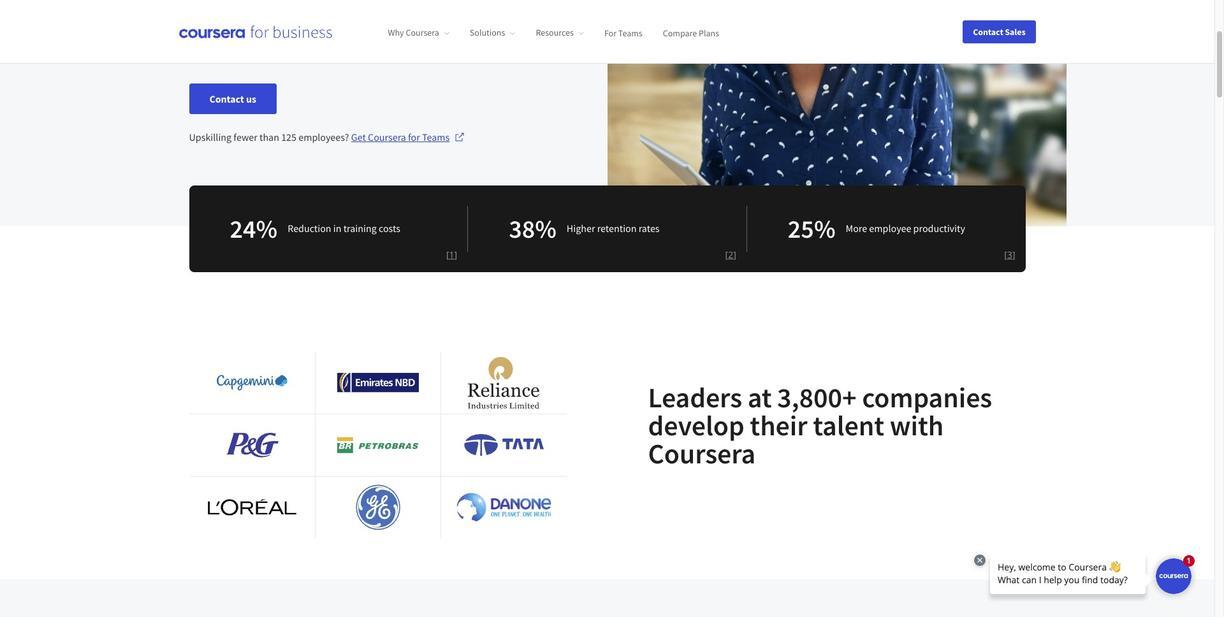 Task type: vqa. For each thing, say whether or not it's contained in the screenshot.


Task type: describe. For each thing, give the bounding box(es) containing it.
plans
[[699, 27, 720, 38]]

develop
[[649, 408, 745, 443]]

[ for 25%
[[1005, 249, 1008, 261]]

reliance logo image
[[469, 357, 540, 409]]

productivity
[[914, 222, 966, 235]]

coursera for why
[[406, 27, 439, 38]]

get
[[351, 131, 366, 143]]

sales
[[1006, 26, 1026, 37]]

resources link
[[536, 27, 584, 38]]

coursera inside leaders at 3,800+ companies develop their talent with coursera
[[649, 436, 756, 471]]

solutions
[[470, 27, 506, 38]]

3,800+
[[778, 380, 857, 415]]

emirates logo image
[[337, 373, 419, 393]]

[ for 24%
[[447, 249, 449, 261]]

coursera for business image
[[179, 25, 332, 38]]

fewer
[[234, 131, 258, 143]]

leaders at 3,800+ companies develop their talent with coursera
[[649, 380, 993, 471]]

solutions link
[[470, 27, 516, 38]]

reduction in training costs
[[288, 222, 401, 235]]

2
[[729, 249, 734, 261]]

than
[[260, 131, 279, 143]]

for teams link
[[605, 27, 643, 38]]

[ 3 ]
[[1005, 249, 1016, 261]]

contact sales
[[974, 26, 1026, 37]]

leaders
[[649, 380, 743, 415]]

p&g logo image
[[226, 433, 279, 458]]

l'oreal logo image
[[205, 497, 300, 519]]

and
[[231, 29, 247, 42]]

danone logo image
[[457, 493, 552, 523]]

roi
[[373, 29, 388, 42]]

why
[[388, 27, 404, 38]]

0 vertical spatial teams
[[619, 27, 643, 38]]

in
[[334, 222, 342, 235]]

demonstrate
[[319, 29, 371, 42]]

25%
[[788, 213, 836, 245]]

contact us
[[210, 92, 256, 105]]

1 vertical spatial teams
[[422, 131, 450, 143]]

] for 38%
[[734, 249, 737, 261]]

companies
[[863, 380, 993, 415]]

for
[[605, 27, 617, 38]]

reduction
[[288, 222, 331, 235]]

contact for contact us
[[210, 92, 244, 105]]

track
[[207, 29, 229, 42]]



Task type: locate. For each thing, give the bounding box(es) containing it.
training
[[344, 222, 377, 235]]

more employee productivity
[[846, 222, 966, 235]]

0 horizontal spatial [
[[447, 249, 449, 261]]

get coursera for teams link
[[351, 129, 465, 145]]

higher
[[567, 222, 596, 235]]

contact sales button
[[963, 20, 1036, 43]]

ge logo image
[[352, 482, 405, 534]]

2 horizontal spatial ]
[[1013, 249, 1016, 261]]

for
[[408, 131, 420, 143]]

compare
[[663, 27, 697, 38]]

contact left sales
[[974, 26, 1004, 37]]

0 horizontal spatial teams
[[422, 131, 450, 143]]

contact
[[974, 26, 1004, 37], [210, 92, 244, 105]]

employee
[[870, 222, 912, 235]]

3 [ from the left
[[1005, 249, 1008, 261]]

measure
[[249, 29, 284, 42]]

contact inside contact sales button
[[974, 26, 1004, 37]]

contact left us
[[210, 92, 244, 105]]

2 [ from the left
[[726, 249, 729, 261]]

3
[[1008, 249, 1013, 261]]

coursera for get
[[368, 131, 406, 143]]

1 horizontal spatial [
[[726, 249, 729, 261]]

employees?
[[299, 131, 349, 143]]

24%
[[230, 213, 278, 245]]

contact us link
[[189, 83, 277, 114]]

[
[[447, 249, 449, 261], [726, 249, 729, 261], [1005, 249, 1008, 261]]

upskilling fewer than 125 employees?
[[189, 131, 351, 143]]

contact for contact sales
[[974, 26, 1004, 37]]

1 ] from the left
[[455, 249, 458, 261]]

at
[[748, 380, 772, 415]]

tata logo image
[[464, 435, 544, 456]]

more
[[846, 222, 868, 235]]

0 horizontal spatial ]
[[455, 249, 458, 261]]

coursera left for
[[368, 131, 406, 143]]

coursera down leaders
[[649, 436, 756, 471]]

their
[[750, 408, 808, 443]]

petrobras logo image
[[338, 437, 419, 453]]

[ 1 ]
[[447, 249, 458, 261]]

1 horizontal spatial teams
[[619, 27, 643, 38]]

] for 24%
[[455, 249, 458, 261]]

skills
[[286, 29, 307, 42]]

38%
[[509, 213, 557, 245]]

resources
[[536, 27, 574, 38]]

us
[[246, 92, 256, 105]]

why coursera
[[388, 27, 439, 38]]

rates
[[639, 222, 660, 235]]

costs
[[379, 222, 401, 235]]

higher retention rates
[[567, 222, 660, 235]]

1 horizontal spatial contact
[[974, 26, 1004, 37]]

]
[[455, 249, 458, 261], [734, 249, 737, 261], [1013, 249, 1016, 261]]

for teams
[[605, 27, 643, 38]]

2 vertical spatial coursera
[[649, 436, 756, 471]]

2 ] from the left
[[734, 249, 737, 261]]

to
[[308, 29, 317, 42]]

with
[[890, 408, 944, 443]]

2 horizontal spatial [
[[1005, 249, 1008, 261]]

[ 2 ]
[[726, 249, 737, 261]]

[ for 38%
[[726, 249, 729, 261]]

capgemini logo image
[[217, 375, 288, 391]]

1 horizontal spatial ]
[[734, 249, 737, 261]]

track and measure skills to demonstrate roi
[[207, 29, 388, 42]]

retention
[[598, 222, 637, 235]]

coursera
[[406, 27, 439, 38], [368, 131, 406, 143], [649, 436, 756, 471]]

coursera right "why"
[[406, 27, 439, 38]]

0 vertical spatial coursera
[[406, 27, 439, 38]]

0 horizontal spatial contact
[[210, 92, 244, 105]]

1 vertical spatial contact
[[210, 92, 244, 105]]

] for 25%
[[1013, 249, 1016, 261]]

1 vertical spatial coursera
[[368, 131, 406, 143]]

1
[[449, 249, 455, 261]]

talent
[[814, 408, 885, 443]]

compare plans
[[663, 27, 720, 38]]

get coursera for teams
[[351, 131, 450, 143]]

3 ] from the left
[[1013, 249, 1016, 261]]

0 vertical spatial contact
[[974, 26, 1004, 37]]

contact inside contact us link
[[210, 92, 244, 105]]

compare plans link
[[663, 27, 720, 38]]

upskilling
[[189, 131, 232, 143]]

1 [ from the left
[[447, 249, 449, 261]]

125
[[281, 131, 297, 143]]

teams
[[619, 27, 643, 38], [422, 131, 450, 143]]

why coursera link
[[388, 27, 450, 38]]



